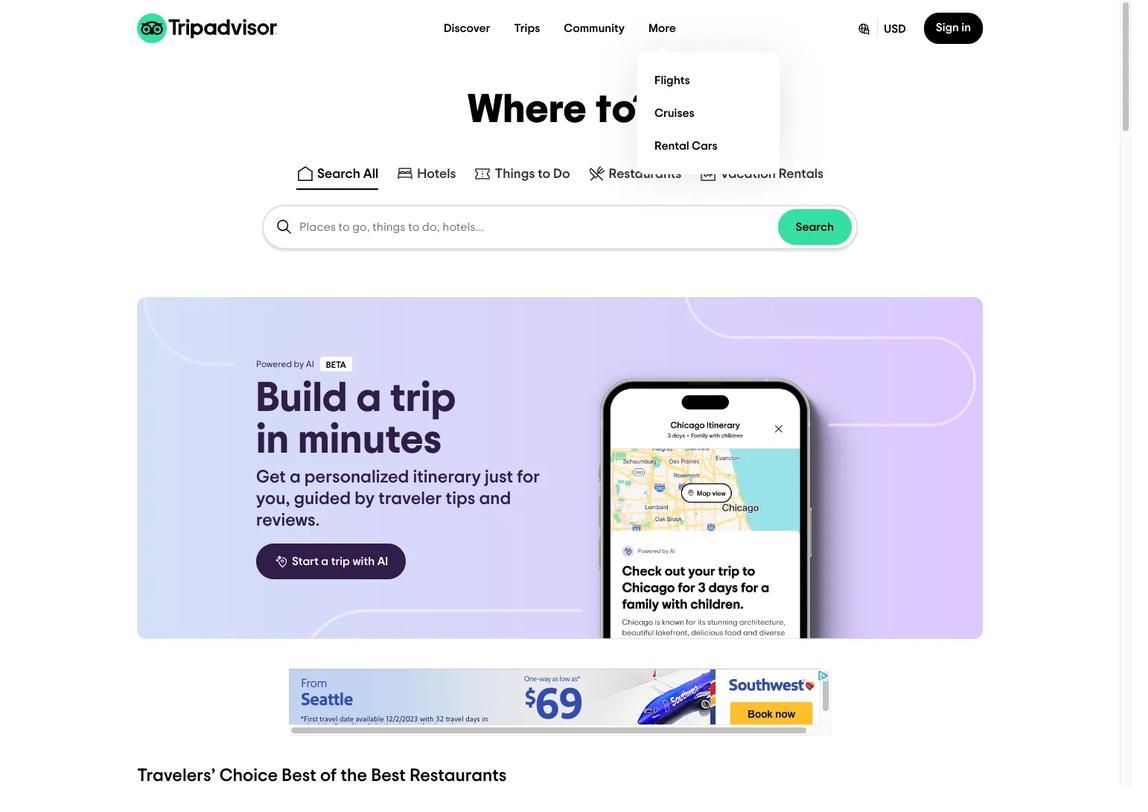 Task type: locate. For each thing, give the bounding box(es) containing it.
best right the
[[371, 768, 406, 785]]

in inside build a trip in minutes get a personalized itinerary just for you, guided by traveler tips and reviews.
[[256, 420, 289, 461]]

menu
[[637, 52, 780, 174]]

do
[[554, 168, 570, 181]]

start a trip with ai button
[[256, 544, 406, 580]]

a
[[356, 378, 382, 420], [290, 469, 301, 487], [321, 556, 329, 568]]

1 horizontal spatial restaurants
[[609, 168, 682, 181]]

1 vertical spatial restaurants
[[410, 768, 507, 785]]

where
[[468, 90, 588, 130]]

0 vertical spatial a
[[356, 378, 382, 420]]

vacation rentals
[[721, 168, 824, 181]]

search button
[[778, 209, 852, 245]]

search
[[317, 168, 361, 181], [796, 221, 835, 233]]

2 vertical spatial a
[[321, 556, 329, 568]]

hotels link
[[397, 165, 456, 183]]

best
[[282, 768, 317, 785], [371, 768, 406, 785]]

0 horizontal spatial in
[[256, 420, 289, 461]]

search inside 'search all' "button"
[[317, 168, 361, 181]]

a inside button
[[321, 556, 329, 568]]

a for build
[[356, 378, 382, 420]]

search inside search button
[[796, 221, 835, 233]]

1 vertical spatial ai
[[378, 556, 388, 568]]

restaurants link
[[588, 165, 682, 183]]

a right get
[[290, 469, 301, 487]]

community
[[564, 22, 625, 34]]

in up get
[[256, 420, 289, 461]]

1 horizontal spatial search
[[796, 221, 835, 233]]

Search search field
[[264, 206, 857, 248]]

0 horizontal spatial best
[[282, 768, 317, 785]]

trip inside build a trip in minutes get a personalized itinerary just for you, guided by traveler tips and reviews.
[[390, 378, 456, 420]]

0 vertical spatial in
[[962, 22, 972, 34]]

1 best from the left
[[282, 768, 317, 785]]

0 horizontal spatial trip
[[331, 556, 350, 568]]

search all
[[317, 168, 379, 181]]

powered
[[256, 360, 292, 369]]

search image
[[276, 218, 294, 236]]

beta
[[326, 361, 346, 370]]

best left of
[[282, 768, 317, 785]]

things
[[495, 168, 535, 181]]

guided
[[294, 490, 351, 508]]

traveler
[[379, 490, 442, 508]]

0 horizontal spatial a
[[290, 469, 301, 487]]

1 horizontal spatial best
[[371, 768, 406, 785]]

2 horizontal spatial a
[[356, 378, 382, 420]]

advertisement region
[[289, 669, 832, 736]]

1 horizontal spatial in
[[962, 22, 972, 34]]

by right the powered
[[294, 360, 304, 369]]

tab list containing search all
[[0, 159, 1121, 193]]

in
[[962, 22, 972, 34], [256, 420, 289, 461]]

1 vertical spatial by
[[355, 490, 375, 508]]

0 vertical spatial trip
[[390, 378, 456, 420]]

2 best from the left
[[371, 768, 406, 785]]

sign
[[936, 22, 960, 34]]

in right the sign
[[962, 22, 972, 34]]

1 vertical spatial a
[[290, 469, 301, 487]]

1 horizontal spatial a
[[321, 556, 329, 568]]

0 horizontal spatial ai
[[306, 360, 314, 369]]

cars
[[692, 140, 718, 152]]

trip
[[390, 378, 456, 420], [331, 556, 350, 568]]

powered by ai
[[256, 360, 314, 369]]

0 vertical spatial restaurants
[[609, 168, 682, 181]]

1 horizontal spatial ai
[[378, 556, 388, 568]]

1 horizontal spatial trip
[[390, 378, 456, 420]]

start a trip with ai
[[292, 556, 388, 568]]

things to do link
[[474, 165, 570, 183]]

by
[[294, 360, 304, 369], [355, 490, 375, 508]]

discover button
[[432, 13, 502, 43]]

things to do
[[495, 168, 570, 181]]

1 vertical spatial in
[[256, 420, 289, 461]]

0 horizontal spatial search
[[317, 168, 361, 181]]

search down rentals at right top
[[796, 221, 835, 233]]

ai right "with"
[[378, 556, 388, 568]]

sign in
[[936, 22, 972, 34]]

1 vertical spatial trip
[[331, 556, 350, 568]]

0 vertical spatial ai
[[306, 360, 314, 369]]

get
[[256, 469, 286, 487]]

0 vertical spatial search
[[317, 168, 361, 181]]

a right build
[[356, 378, 382, 420]]

with
[[353, 556, 375, 568]]

by down personalized
[[355, 490, 375, 508]]

1 horizontal spatial by
[[355, 490, 375, 508]]

more
[[649, 22, 677, 34]]

0 vertical spatial by
[[294, 360, 304, 369]]

ai left beta
[[306, 360, 314, 369]]

a right the start
[[321, 556, 329, 568]]

trip for minutes
[[390, 378, 456, 420]]

flights
[[655, 74, 690, 86]]

you,
[[256, 490, 290, 508]]

tab list
[[0, 159, 1121, 193]]

hotels
[[417, 168, 456, 181]]

reviews.
[[256, 512, 320, 530]]

trip inside start a trip with ai button
[[331, 556, 350, 568]]

restaurants
[[609, 168, 682, 181], [410, 768, 507, 785]]

1 vertical spatial search
[[796, 221, 835, 233]]

minutes
[[298, 420, 442, 461]]

where to?
[[468, 90, 653, 130]]

for
[[517, 469, 540, 487]]

to?
[[596, 90, 653, 130]]

rentals
[[779, 168, 824, 181]]

search left the "all"
[[317, 168, 361, 181]]

vacation rentals button
[[697, 162, 827, 190]]

ai
[[306, 360, 314, 369], [378, 556, 388, 568]]

restaurants inside restaurants link
[[609, 168, 682, 181]]



Task type: describe. For each thing, give the bounding box(es) containing it.
discover
[[444, 22, 491, 34]]

things to do button
[[471, 162, 573, 190]]

by inside build a trip in minutes get a personalized itinerary just for you, guided by traveler tips and reviews.
[[355, 490, 375, 508]]

to
[[538, 168, 551, 181]]

all
[[363, 168, 379, 181]]

choice
[[220, 768, 278, 785]]

the
[[341, 768, 368, 785]]

more button
[[637, 13, 688, 43]]

travelers'
[[137, 768, 216, 785]]

flights link
[[649, 64, 768, 97]]

sign in link
[[925, 13, 984, 44]]

restaurants button
[[585, 162, 685, 190]]

travelers' choice best of the best restaurants
[[137, 768, 507, 785]]

rental
[[655, 140, 690, 152]]

a for start
[[321, 556, 329, 568]]

tips
[[446, 490, 476, 508]]

trips button
[[502, 13, 552, 43]]

menu containing flights
[[637, 52, 780, 174]]

cruises
[[655, 107, 695, 119]]

build
[[256, 378, 348, 420]]

in inside sign in link
[[962, 22, 972, 34]]

trip for ai
[[331, 556, 350, 568]]

trips
[[514, 22, 540, 34]]

itinerary
[[413, 469, 481, 487]]

hotels button
[[394, 162, 459, 190]]

tripadvisor image
[[137, 13, 277, 43]]

search for search
[[796, 221, 835, 233]]

build a trip in minutes get a personalized itinerary just for you, guided by traveler tips and reviews.
[[256, 378, 540, 530]]

search all button
[[294, 162, 382, 190]]

community button
[[552, 13, 637, 43]]

start
[[292, 556, 319, 568]]

just
[[485, 469, 514, 487]]

usd button
[[845, 13, 919, 44]]

rental cars link
[[649, 130, 768, 162]]

vacation
[[721, 168, 776, 181]]

of
[[320, 768, 337, 785]]

personalized
[[305, 469, 409, 487]]

vacation rentals link
[[700, 165, 824, 183]]

ai inside start a trip with ai button
[[378, 556, 388, 568]]

0 horizontal spatial restaurants
[[410, 768, 507, 785]]

cruises link
[[649, 97, 768, 130]]

0 horizontal spatial by
[[294, 360, 304, 369]]

search for search all
[[317, 168, 361, 181]]

and
[[479, 490, 511, 508]]

usd
[[885, 23, 907, 35]]

rental cars
[[655, 140, 718, 152]]

Search search field
[[300, 221, 778, 234]]



Task type: vqa. For each thing, say whether or not it's contained in the screenshot.
top By
yes



